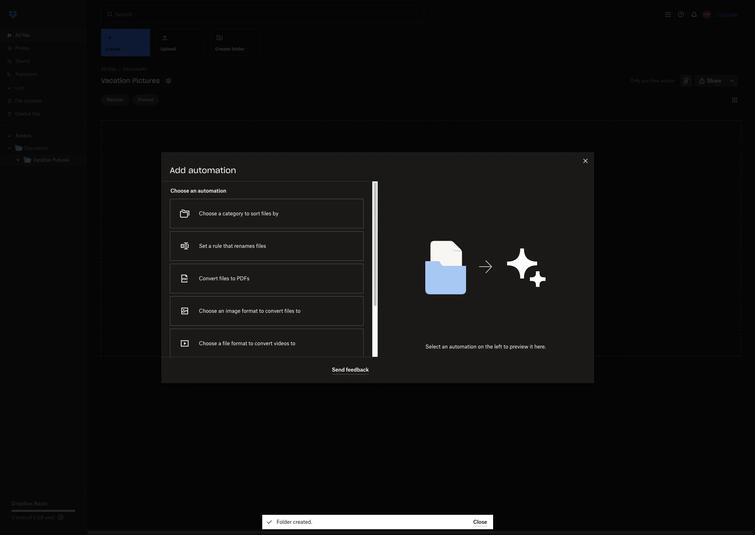 Task type: describe. For each thing, give the bounding box(es) containing it.
all files list item
[[0, 29, 87, 42]]

set a rule that renames files
[[199, 243, 266, 249]]

only
[[631, 78, 641, 83]]

0 horizontal spatial vacation
[[33, 157, 51, 163]]

feedback
[[346, 367, 369, 373]]

choose a category to sort files by
[[199, 210, 279, 216]]

only you have access
[[631, 78, 675, 83]]

left
[[495, 344, 503, 350]]

you
[[642, 78, 649, 83]]

have
[[650, 78, 660, 83]]

all for all files / documents
[[101, 66, 107, 72]]

be
[[417, 295, 423, 301]]

here.
[[535, 344, 546, 350]]

create folder
[[216, 46, 245, 52]]

desktop
[[446, 255, 465, 261]]

recents button
[[101, 94, 129, 106]]

send
[[332, 367, 345, 373]]

upgrade
[[718, 11, 738, 18]]

signatures link
[[6, 68, 87, 81]]

convert for files
[[265, 308, 283, 314]]

files inside more ways to add content element
[[399, 295, 409, 301]]

bytes
[[16, 515, 27, 521]]

create
[[216, 46, 230, 52]]

shared
[[15, 58, 30, 64]]

folders button
[[0, 130, 87, 141]]

on
[[478, 344, 484, 350]]

dropbox basic
[[12, 501, 48, 507]]

1 vertical spatial pictures
[[52, 157, 69, 163]]

share and manage button
[[361, 311, 481, 326]]

more ways to add content element
[[360, 235, 483, 333]]

a for category
[[219, 210, 221, 216]]

recents
[[107, 97, 123, 102]]

rule
[[213, 243, 222, 249]]

less
[[15, 85, 25, 91]]

add automation dialog
[[161, 152, 594, 426]]

access this folder from your desktop
[[377, 255, 465, 261]]

used
[[45, 515, 55, 521]]

1 vertical spatial documents link
[[14, 144, 81, 153]]

share for share
[[707, 78, 722, 84]]

format for image
[[242, 308, 258, 314]]

1 horizontal spatial all files link
[[101, 66, 116, 73]]

automation for choose an automation
[[198, 188, 226, 194]]

starred button
[[132, 94, 159, 106]]

an for choose an image format to convert files to
[[219, 308, 224, 314]]

an for choose an automation
[[191, 188, 197, 194]]

0 vertical spatial all files link
[[6, 29, 87, 42]]

less image
[[6, 84, 13, 92]]

category
[[223, 210, 243, 216]]

upgrade link
[[718, 11, 738, 18]]

files up videos
[[285, 308, 295, 314]]

0 bytes of 2 gb used
[[12, 515, 55, 521]]

add
[[170, 165, 186, 175]]

file
[[15, 98, 23, 104]]

preview
[[510, 344, 529, 350]]

2
[[33, 515, 36, 521]]

basic
[[34, 501, 48, 507]]

share button
[[695, 75, 726, 87]]

files right "deleted"
[[32, 111, 41, 117]]

renames
[[234, 243, 255, 249]]

all files
[[15, 32, 30, 38]]

more ways to add content
[[389, 236, 453, 242]]

choose an automation
[[171, 188, 226, 194]]

photos
[[15, 45, 29, 51]]

add
[[423, 236, 433, 242]]

vacation pictures inside vacation pictures link
[[33, 157, 69, 163]]

folders
[[16, 133, 32, 139]]

an for select an automation on the left to preview it here.
[[442, 344, 448, 350]]

0 horizontal spatial documents
[[25, 145, 48, 151]]

choose for choose an automation
[[171, 188, 189, 194]]

files right renames
[[256, 243, 266, 249]]

select an automation on the left to preview it here.
[[426, 344, 546, 350]]

content
[[434, 236, 453, 242]]

choose a file format to convert videos to
[[199, 340, 296, 346]]

created.
[[293, 519, 312, 525]]

of
[[28, 515, 32, 521]]

image
[[226, 308, 241, 314]]

google
[[408, 275, 425, 281]]

share for share and manage
[[377, 315, 392, 321]]

videos
[[274, 340, 289, 346]]

import from google drive
[[377, 275, 439, 281]]

a for rule
[[209, 243, 212, 249]]

folder inside "create folder" "button"
[[232, 46, 245, 52]]

manage
[[404, 315, 424, 321]]

1 vertical spatial from
[[395, 275, 407, 281]]

added
[[424, 295, 439, 301]]

select
[[426, 344, 441, 350]]

folder
[[277, 519, 292, 525]]

1 vertical spatial folder
[[407, 255, 420, 261]]



Task type: locate. For each thing, give the bounding box(es) containing it.
0 vertical spatial share
[[707, 78, 722, 84]]

all files / documents
[[101, 66, 147, 72]]

vacation pictures down the all files / documents
[[101, 77, 160, 85]]

0 vertical spatial vacation
[[101, 77, 130, 85]]

by
[[273, 210, 279, 216]]

0 horizontal spatial vacation pictures
[[33, 157, 69, 163]]

0 horizontal spatial an
[[191, 188, 197, 194]]

/
[[118, 66, 121, 72]]

automation up the choose an automation
[[188, 165, 236, 175]]

it
[[530, 344, 533, 350]]

1 horizontal spatial vacation pictures
[[101, 77, 160, 85]]

2 horizontal spatial folder
[[457, 295, 470, 301]]

1 horizontal spatial from
[[422, 255, 433, 261]]

0 vertical spatial an
[[191, 188, 197, 194]]

send feedback
[[332, 367, 369, 373]]

convert for videos
[[255, 340, 273, 346]]

files left be
[[399, 295, 409, 301]]

starred
[[138, 97, 153, 102]]

1 horizontal spatial an
[[219, 308, 224, 314]]

photos link
[[6, 42, 87, 55]]

from
[[422, 255, 433, 261], [395, 275, 407, 281]]

0 horizontal spatial documents link
[[14, 144, 81, 153]]

vacation pictures
[[101, 77, 160, 85], [33, 157, 69, 163]]

automation left on
[[450, 344, 477, 350]]

2 vertical spatial folder
[[457, 295, 470, 301]]

1 vertical spatial an
[[219, 308, 224, 314]]

file requests link
[[6, 95, 87, 108]]

vacation pictures link
[[23, 156, 81, 165]]

ways
[[404, 236, 416, 242]]

1 horizontal spatial share
[[707, 78, 722, 84]]

pictures
[[132, 77, 160, 85], [52, 157, 69, 163]]

and
[[393, 315, 402, 321]]

1 vertical spatial all
[[101, 66, 107, 72]]

sort
[[251, 210, 260, 216]]

0 horizontal spatial this
[[396, 255, 405, 261]]

share
[[707, 78, 722, 84], [377, 315, 392, 321]]

pictures down folders button
[[52, 157, 69, 163]]

format
[[242, 308, 258, 314], [231, 340, 247, 346]]

shared link
[[6, 55, 87, 68]]

folder right added
[[457, 295, 470, 301]]

0 vertical spatial format
[[242, 308, 258, 314]]

all left /
[[101, 66, 107, 72]]

an left image
[[219, 308, 224, 314]]

choose left image
[[199, 308, 217, 314]]

deleted files link
[[6, 108, 87, 121]]

folder down ways
[[407, 255, 420, 261]]

a left "category"
[[219, 210, 221, 216]]

request
[[377, 295, 398, 301]]

all inside list item
[[15, 32, 21, 38]]

deleted files
[[15, 111, 41, 117]]

format for file
[[231, 340, 247, 346]]

choose for choose an image format to convert files to
[[199, 308, 217, 314]]

close
[[474, 519, 488, 525]]

1 horizontal spatial documents link
[[123, 66, 147, 73]]

all files link
[[6, 29, 87, 42], [101, 66, 116, 73]]

choose down the choose an automation
[[199, 210, 217, 216]]

0 vertical spatial automation
[[188, 165, 236, 175]]

1 vertical spatial automation
[[198, 188, 226, 194]]

documents
[[123, 66, 147, 72], [25, 145, 48, 151]]

1 vertical spatial a
[[209, 243, 212, 249]]

0 vertical spatial from
[[422, 255, 433, 261]]

documents link right /
[[123, 66, 147, 73]]

files
[[22, 32, 30, 38], [108, 66, 116, 72], [32, 111, 41, 117], [262, 210, 272, 216], [256, 243, 266, 249], [219, 275, 229, 281], [399, 295, 409, 301], [285, 308, 295, 314]]

set
[[199, 243, 207, 249]]

all files link up shared link at the top of page
[[6, 29, 87, 42]]

drive
[[427, 275, 439, 281]]

alert
[[262, 515, 493, 530]]

more
[[389, 236, 402, 242]]

the
[[486, 344, 493, 350]]

files left /
[[108, 66, 116, 72]]

a right set
[[209, 243, 212, 249]]

1 horizontal spatial documents
[[123, 66, 147, 72]]

request files to be added to this folder
[[377, 295, 470, 301]]

close button
[[474, 518, 488, 527]]

2 horizontal spatial an
[[442, 344, 448, 350]]

choose for choose a category to sort files by
[[199, 210, 217, 216]]

choose an image format to convert files to
[[199, 308, 301, 314]]

share and manage
[[377, 315, 424, 321]]

documents down folders button
[[25, 145, 48, 151]]

a
[[219, 210, 221, 216], [209, 243, 212, 249], [219, 340, 221, 346]]

vacation down folders button
[[33, 157, 51, 163]]

1 horizontal spatial all
[[101, 66, 107, 72]]

an right select
[[442, 344, 448, 350]]

0 vertical spatial convert
[[265, 308, 283, 314]]

vacation
[[101, 77, 130, 85], [33, 157, 51, 163]]

0 vertical spatial documents link
[[123, 66, 147, 73]]

that
[[223, 243, 233, 249]]

convert up videos
[[265, 308, 283, 314]]

all files link left /
[[101, 66, 116, 73]]

0 horizontal spatial all files link
[[6, 29, 87, 42]]

2 vertical spatial an
[[442, 344, 448, 350]]

choose left file
[[199, 340, 217, 346]]

automation
[[188, 165, 236, 175], [198, 188, 226, 194], [450, 344, 477, 350]]

a left file
[[219, 340, 221, 346]]

files inside list item
[[22, 32, 30, 38]]

1 vertical spatial vacation
[[33, 157, 51, 163]]

1 vertical spatial vacation pictures
[[33, 157, 69, 163]]

from right import
[[395, 275, 407, 281]]

an
[[191, 188, 197, 194], [219, 308, 224, 314], [442, 344, 448, 350]]

1 horizontal spatial folder
[[407, 255, 420, 261]]

share inside more ways to add content element
[[377, 315, 392, 321]]

0 horizontal spatial folder
[[232, 46, 245, 52]]

this right added
[[446, 295, 455, 301]]

0
[[12, 515, 14, 521]]

alert containing close
[[262, 515, 493, 530]]

choose for choose a file format to convert videos to
[[199, 340, 217, 346]]

1 horizontal spatial pictures
[[132, 77, 160, 85]]

vacation pictures down folders button
[[33, 157, 69, 163]]

a for file
[[219, 340, 221, 346]]

convert left videos
[[255, 340, 273, 346]]

0 vertical spatial all
[[15, 32, 21, 38]]

documents link
[[123, 66, 147, 73], [14, 144, 81, 153]]

convert
[[199, 275, 218, 281]]

0 horizontal spatial pictures
[[52, 157, 69, 163]]

requests
[[24, 98, 41, 104]]

0 horizontal spatial all
[[15, 32, 21, 38]]

list containing all files
[[0, 25, 87, 126]]

choose down add
[[171, 188, 189, 194]]

1 vertical spatial all files link
[[101, 66, 116, 73]]

file
[[223, 340, 230, 346]]

1 vertical spatial share
[[377, 315, 392, 321]]

1 vertical spatial convert
[[255, 340, 273, 346]]

send feedback button
[[332, 366, 369, 375]]

dropbox
[[12, 501, 33, 507]]

convert files to pdfs
[[199, 275, 250, 281]]

documents link up vacation pictures link at top
[[14, 144, 81, 153]]

an down add automation
[[191, 188, 197, 194]]

choose
[[171, 188, 189, 194], [199, 210, 217, 216], [199, 308, 217, 314], [199, 340, 217, 346]]

documents right /
[[123, 66, 147, 72]]

1 vertical spatial this
[[446, 295, 455, 301]]

files right convert
[[219, 275, 229, 281]]

0 vertical spatial vacation pictures
[[101, 77, 160, 85]]

this right access
[[396, 255, 405, 261]]

vacation down /
[[101, 77, 130, 85]]

automation for select an automation on the left to preview it here.
[[450, 344, 477, 350]]

all up the "photos"
[[15, 32, 21, 38]]

0 vertical spatial this
[[396, 255, 405, 261]]

file requests
[[15, 98, 41, 104]]

your
[[435, 255, 445, 261]]

format right image
[[242, 308, 258, 314]]

all for all files
[[15, 32, 21, 38]]

list
[[0, 25, 87, 126]]

files up the "photos"
[[22, 32, 30, 38]]

deleted
[[15, 111, 31, 117]]

automation down add automation
[[198, 188, 226, 194]]

pdfs
[[237, 275, 250, 281]]

signatures
[[15, 71, 38, 77]]

folder right create
[[232, 46, 245, 52]]

format right file
[[231, 340, 247, 346]]

import
[[377, 275, 394, 281]]

0 vertical spatial pictures
[[132, 77, 160, 85]]

1 vertical spatial documents
[[25, 145, 48, 151]]

pictures up starred
[[132, 77, 160, 85]]

to
[[245, 210, 250, 216], [417, 236, 422, 242], [231, 275, 236, 281], [411, 295, 415, 301], [440, 295, 445, 301], [259, 308, 264, 314], [296, 308, 301, 314], [249, 340, 254, 346], [291, 340, 296, 346], [504, 344, 509, 350]]

2 vertical spatial a
[[219, 340, 221, 346]]

0 vertical spatial a
[[219, 210, 221, 216]]

all
[[15, 32, 21, 38], [101, 66, 107, 72]]

0 vertical spatial folder
[[232, 46, 245, 52]]

gb
[[37, 515, 44, 521]]

get more space image
[[56, 513, 65, 522]]

folder created.
[[277, 519, 312, 525]]

add automation
[[170, 165, 236, 175]]

1 horizontal spatial vacation
[[101, 77, 130, 85]]

from left your
[[422, 255, 433, 261]]

access
[[661, 78, 675, 83]]

1 vertical spatial format
[[231, 340, 247, 346]]

2 vertical spatial automation
[[450, 344, 477, 350]]

files left by
[[262, 210, 272, 216]]

this
[[396, 255, 405, 261], [446, 295, 455, 301]]

0 vertical spatial documents
[[123, 66, 147, 72]]

access
[[377, 255, 395, 261]]

0 horizontal spatial from
[[395, 275, 407, 281]]

1 horizontal spatial this
[[446, 295, 455, 301]]

0 horizontal spatial share
[[377, 315, 392, 321]]

dropbox image
[[6, 7, 20, 22]]

create folder button
[[211, 29, 260, 56]]



Task type: vqa. For each thing, say whether or not it's contained in the screenshot.
all files link
yes



